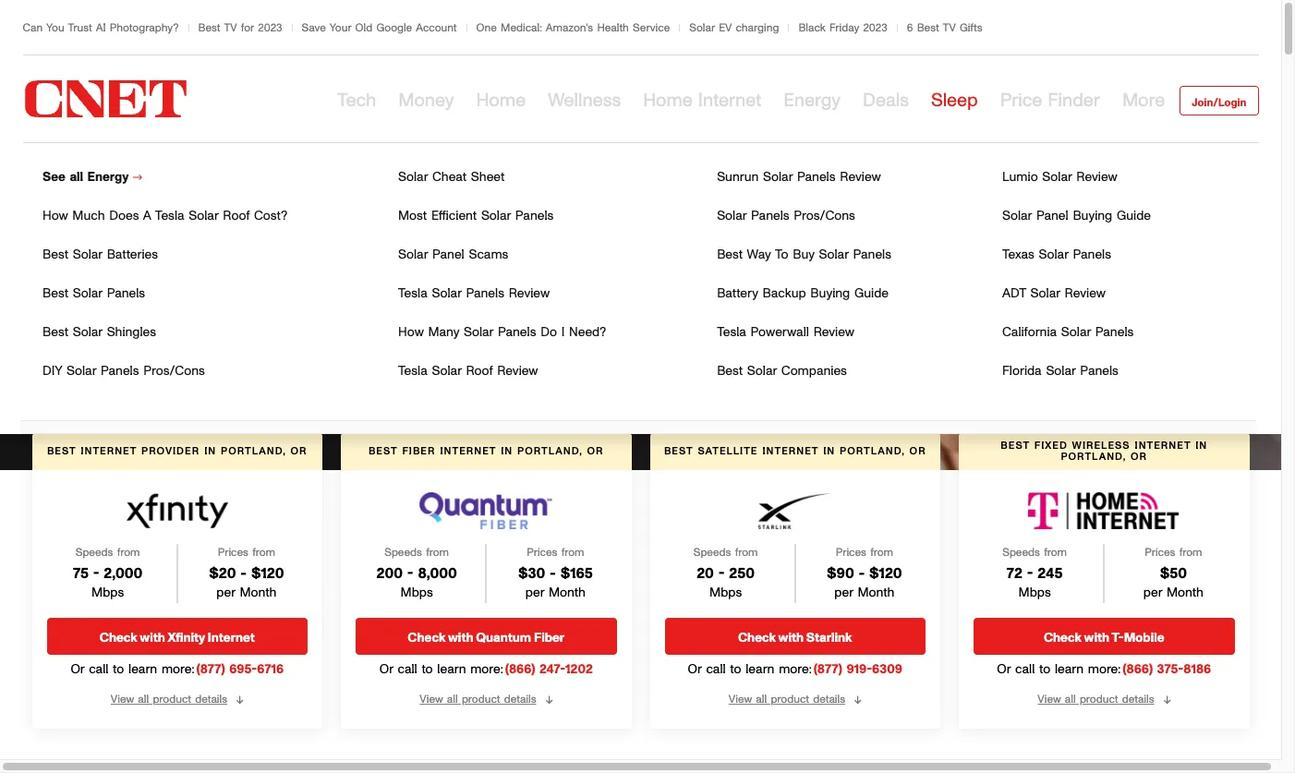 Task type: describe. For each thing, give the bounding box(es) containing it.
diy solar panels pros/cons
[[43, 365, 205, 378]]

prices for $90
[[836, 547, 867, 558]]

health
[[597, 22, 629, 33]]

trust
[[68, 22, 92, 33]]

quantum
[[476, 632, 531, 645]]

best for best internet provider in portland, or
[[47, 447, 76, 457]]

$90
[[827, 567, 854, 582]]

view for 250
[[729, 694, 752, 705]]

695-
[[229, 664, 257, 677]]

check with t-mobile button
[[974, 619, 1235, 657]]

panels right efficient
[[515, 210, 554, 223]]

- for 200
[[407, 567, 414, 582]]

best for best solar panels
[[43, 287, 68, 300]]

florida solar panels link
[[1003, 365, 1119, 378]]

can you trust ai photography?
[[23, 22, 179, 33]]

per for $30
[[526, 587, 545, 600]]

product for 75 - 2,000
[[153, 694, 191, 705]]

can you trust ai photography? link
[[23, 22, 179, 33]]

call for 20
[[706, 664, 726, 677]]

sheet
[[471, 171, 505, 184]]

save your old google account link
[[302, 22, 457, 33]]

best for best fiber internet in portland, or
[[369, 447, 398, 457]]

learn for 8,000
[[437, 664, 466, 677]]

prices from $20 - $120 per month
[[209, 547, 284, 600]]

solar right texas
[[1039, 249, 1069, 262]]

speeds for 75
[[76, 547, 113, 558]]

more
[[1123, 91, 1165, 109]]

from for $50
[[1180, 547, 1203, 558]]

from for 20 - 250
[[735, 547, 758, 558]]

product for 20 - 250
[[771, 694, 809, 705]]

speeds for 20
[[694, 547, 731, 558]]

$165
[[561, 567, 593, 582]]

california solar panels
[[1003, 326, 1134, 339]]

- for $20
[[241, 567, 247, 582]]

solar panels pros/cons
[[717, 210, 856, 223]]

more: for 8,000
[[471, 664, 503, 677]]

panels down solar panel buying guide link
[[1073, 249, 1112, 262]]

solar up best solar shingles
[[73, 287, 102, 300]]

all for 20 - 250
[[756, 694, 767, 705]]

learn for 245
[[1055, 664, 1084, 677]]

panel for scams
[[432, 249, 465, 262]]

tesla for tesla solar roof review
[[398, 365, 428, 378]]

tesla right a
[[155, 210, 184, 223]]

texas
[[1003, 249, 1035, 262]]

best for best solar shingles
[[43, 326, 68, 339]]

provider
[[141, 447, 200, 457]]

247-
[[540, 664, 566, 677]]

$120 for $20 - $120
[[251, 567, 284, 582]]

solar up many
[[432, 287, 462, 300]]

batteries
[[107, 249, 158, 262]]

prices for $50
[[1145, 547, 1176, 558]]

ev
[[719, 22, 732, 33]]

245
[[1038, 567, 1063, 582]]

solar down sunrun
[[717, 210, 747, 223]]

solar up scams
[[481, 210, 511, 223]]

wireless
[[1072, 441, 1131, 451]]

save your old google account
[[302, 22, 457, 33]]

or for 72 - 245
[[997, 664, 1011, 677]]

panels down shingles
[[101, 365, 139, 378]]

portland, for best fiber internet in portland, or
[[518, 447, 583, 457]]

check with quantum fiber button
[[356, 619, 617, 657]]

review up california solar panels
[[1065, 287, 1106, 300]]

best solar batteries
[[43, 249, 158, 262]]

solar right a
[[189, 210, 219, 223]]

buy
[[793, 249, 815, 262]]

best solar batteries link
[[43, 249, 158, 262]]

solar up solar panels pros/cons link at the right top of the page
[[763, 171, 793, 184]]

can
[[23, 22, 43, 33]]

more: for 250
[[779, 664, 812, 677]]

best way to buy solar panels
[[717, 249, 892, 262]]

ai
[[96, 22, 106, 33]]

account
[[416, 22, 457, 33]]

speeds from 72 - 245 mbps
[[1003, 547, 1067, 600]]

view all product details link for 8,000
[[420, 692, 536, 707]]

internet right fiber
[[440, 447, 496, 457]]

amazon's
[[546, 22, 593, 33]]

in for best fiber internet in portland, or
[[501, 447, 513, 457]]

panels up florida solar panels
[[1096, 326, 1134, 339]]

best for best tv for 2023
[[198, 22, 220, 33]]

lumio
[[1003, 171, 1038, 184]]

backup
[[763, 287, 806, 300]]

- for $90
[[859, 567, 865, 582]]

6 best tv gifts link
[[907, 22, 983, 33]]

speeds from 75 - 2,000 mbps
[[73, 547, 143, 600]]

919-
[[847, 664, 872, 677]]

per inside prices from $50 per month
[[1144, 587, 1163, 600]]

satellite
[[698, 447, 758, 457]]

best tv for 2023 link
[[198, 22, 282, 33]]

speeds from 200 - 8,000 mbps
[[376, 547, 457, 600]]

black friday 2023 link
[[799, 22, 888, 33]]

powerwall
[[751, 326, 809, 339]]

- for 72
[[1027, 567, 1034, 582]]

solar right buy
[[819, 249, 849, 262]]

portland, for best satellite internet in portland, or
[[840, 447, 905, 457]]

prices for $30
[[527, 547, 558, 558]]

0 vertical spatial roof
[[223, 210, 250, 223]]

medical:
[[501, 22, 542, 33]]

call for 200
[[398, 664, 417, 677]]

home for home
[[476, 91, 526, 109]]

how much does a tesla solar roof cost? link
[[43, 210, 287, 223]]

price
[[1000, 91, 1043, 109]]

do
[[541, 326, 557, 339]]

learn for 250
[[746, 664, 775, 677]]

per for $20
[[217, 587, 235, 600]]

mbps for 8,000
[[401, 587, 433, 600]]

check with quantum fiber
[[408, 632, 565, 645]]

review up companies
[[814, 326, 855, 339]]

best right 6
[[917, 22, 939, 33]]

or call to learn more: (866) 375-8186
[[997, 664, 1212, 677]]

california solar panels link
[[1003, 326, 1134, 339]]

month inside prices from $50 per month
[[1167, 587, 1204, 600]]

solar right many
[[464, 326, 494, 339]]

per for $90
[[835, 587, 854, 600]]

way
[[747, 249, 771, 262]]

learn for 2,000
[[128, 664, 157, 677]]

to
[[775, 249, 789, 262]]

one
[[476, 22, 497, 33]]

best for best solar companies
[[717, 365, 743, 378]]

money
[[398, 91, 454, 109]]

check for 250
[[738, 632, 776, 645]]

tesla solar roof review
[[398, 365, 538, 378]]

more: for 245
[[1088, 664, 1121, 677]]

best solar shingles
[[43, 326, 156, 339]]

solar right diy
[[67, 365, 96, 378]]

panels up shingles
[[107, 287, 145, 300]]

check with t-mobile
[[1044, 632, 1165, 645]]

panels down "california solar panels" "link"
[[1081, 365, 1119, 378]]

in for best satellite internet in portland, or
[[823, 447, 835, 457]]

best for best solar batteries
[[43, 249, 68, 262]]

view all product details for 72 - 245
[[1038, 694, 1155, 705]]

speeds from 20 - 250 mbps
[[694, 547, 758, 600]]

with for 72 - 245
[[1084, 632, 1110, 645]]

panels down scams
[[466, 287, 505, 300]]

prices from $50 per month
[[1144, 547, 1204, 600]]

check with xfinity internet
[[100, 632, 255, 645]]

solar down most
[[398, 249, 428, 262]]

cost?
[[254, 210, 287, 223]]

fiber
[[534, 632, 565, 645]]

all right see
[[70, 171, 83, 184]]

florida solar panels
[[1003, 365, 1119, 378]]

tesla for tesla solar panels review
[[398, 287, 428, 300]]

call for 72
[[1016, 664, 1035, 677]]

battery backup buying guide
[[717, 287, 889, 300]]

solar down best solar panels
[[73, 326, 102, 339]]

check with starlink button
[[665, 619, 926, 657]]

diy
[[43, 365, 62, 378]]

solar up "florida solar panels" link
[[1062, 326, 1091, 339]]

adt solar review link
[[1003, 287, 1106, 300]]

with for 75 - 2,000
[[140, 632, 165, 645]]

solar right adt
[[1031, 287, 1061, 300]]

solar panel scams link
[[398, 249, 509, 262]]

product for 200 - 8,000
[[462, 694, 500, 705]]

more: for 2,000
[[162, 664, 194, 677]]

adt solar review
[[1003, 287, 1106, 300]]

guide for battery backup buying guide
[[855, 287, 889, 300]]

portland, for best internet providers in portland, oregon
[[117, 340, 264, 379]]

details for $50
[[1122, 694, 1155, 705]]

all for 200 - 8,000
[[447, 694, 458, 705]]

details for $30
[[504, 694, 536, 705]]

mbps for 245
[[1019, 587, 1051, 600]]

with for 200 - 8,000
[[448, 632, 474, 645]]

review down how many solar panels do i need?
[[497, 365, 538, 378]]

1 horizontal spatial pros/cons
[[794, 210, 856, 223]]

you
[[46, 22, 64, 33]]

best internet provider in portland, or
[[47, 447, 307, 457]]

check for 2,000
[[100, 632, 137, 645]]

most efficient solar panels link
[[398, 210, 554, 223]]

internet inside best fixed wireless internet in portland, or
[[1135, 441, 1191, 451]]

for
[[241, 22, 254, 33]]

tesla powerwall review link
[[717, 326, 855, 339]]

or inside best fixed wireless internet in portland, or
[[1131, 452, 1148, 462]]

solar up texas
[[1003, 210, 1032, 223]]

finder
[[1048, 91, 1100, 109]]

one medical: amazon's health service
[[476, 22, 670, 33]]

- for 20
[[719, 567, 725, 582]]

or for 20 - 250
[[688, 664, 702, 677]]

solar down much
[[73, 249, 102, 262]]

check with xfinity internet button
[[47, 619, 308, 657]]

from for $30 - $165
[[561, 547, 584, 558]]

2,000
[[104, 567, 143, 582]]

old
[[355, 22, 373, 33]]

panels right buy
[[853, 249, 892, 262]]

panels left the do
[[498, 326, 536, 339]]

check for 245
[[1044, 632, 1082, 645]]



Task type: vqa. For each thing, say whether or not it's contained in the screenshot.


Task type: locate. For each thing, give the bounding box(es) containing it.
1 vertical spatial internet
[[205, 294, 334, 333]]

1 product from the left
[[153, 694, 191, 705]]

sunrun solar panels review link
[[717, 171, 881, 184]]

need?
[[569, 326, 606, 339]]

home
[[476, 91, 526, 109], [643, 91, 693, 109]]

4 month from the left
[[1167, 587, 1204, 600]]

details for $20
[[195, 694, 227, 705]]

1 to from the left
[[113, 664, 124, 677]]

3 view all product details from the left
[[729, 694, 846, 705]]

scams
[[469, 249, 509, 262]]

1 or from the left
[[71, 664, 84, 677]]

from inside speeds from 200 - 8,000 mbps
[[426, 547, 449, 558]]

$120 right $90
[[870, 567, 902, 582]]

panels up way
[[751, 210, 790, 223]]

check up or call to learn more: (877) 919-6309
[[738, 632, 776, 645]]

one medical: amazon's health service link
[[476, 22, 670, 33]]

with inside check with quantum fiber 'button'
[[448, 632, 474, 645]]

2 learn from the left
[[437, 664, 466, 677]]

internet right satellite
[[763, 447, 819, 457]]

best left fixed
[[1001, 441, 1030, 451]]

service
[[633, 22, 670, 33]]

tesla down 'providers'
[[398, 365, 428, 378]]

mbps for 2,000
[[91, 587, 124, 600]]

1 check from the left
[[100, 632, 137, 645]]

4 or from the left
[[997, 664, 1011, 677]]

4 prices from the left
[[1145, 547, 1176, 558]]

photography?
[[110, 22, 179, 33]]

1 details from the left
[[195, 694, 227, 705]]

0 horizontal spatial roof
[[223, 210, 250, 223]]

per inside prices from $30 - $165 per month
[[526, 587, 545, 600]]

details for $90
[[813, 694, 846, 705]]

2 prices from the left
[[527, 547, 558, 558]]

texas solar panels link
[[1003, 249, 1112, 262]]

1 vertical spatial buying
[[811, 287, 850, 300]]

2 per from the left
[[526, 587, 545, 600]]

(877) for $90
[[814, 664, 843, 677]]

to down check with xfinity internet
[[113, 664, 124, 677]]

lumio solar review
[[1003, 171, 1118, 184]]

energy
[[784, 91, 841, 109], [87, 171, 129, 184]]

3 month from the left
[[858, 587, 895, 600]]

mbps inside speeds from 75 - 2,000 mbps
[[91, 587, 124, 600]]

4 mbps from the left
[[1019, 587, 1051, 600]]

month inside prices from $20 - $120 per month
[[240, 587, 277, 600]]

from for 72 - 245
[[1044, 547, 1067, 558]]

speeds for 72
[[1003, 547, 1040, 558]]

black friday 2023
[[799, 22, 888, 33]]

6
[[907, 22, 913, 33]]

- right 75
[[93, 567, 99, 582]]

1 (877) from the left
[[196, 664, 225, 677]]

how many solar panels do i need? link
[[398, 326, 606, 339]]

0 vertical spatial guide
[[1117, 210, 1151, 223]]

in
[[516, 294, 545, 333], [1196, 441, 1208, 451], [204, 447, 216, 457], [501, 447, 513, 457], [823, 447, 835, 457]]

all down or call to learn more: (866) 247-1202
[[447, 694, 458, 705]]

- inside prices from $20 - $120 per month
[[241, 567, 247, 582]]

best for best satellite internet in portland, or
[[664, 447, 693, 457]]

1 horizontal spatial guide
[[1117, 210, 1151, 223]]

- for $30
[[550, 567, 556, 582]]

tv left for
[[224, 22, 237, 33]]

speeds inside speeds from 72 - 245 mbps
[[1003, 547, 1040, 558]]

more:
[[162, 664, 194, 677], [471, 664, 503, 677], [779, 664, 812, 677], [1088, 664, 1121, 677]]

- inside speeds from 200 - 8,000 mbps
[[407, 567, 414, 582]]

2 call from the left
[[398, 664, 417, 677]]

join/login
[[1192, 97, 1247, 108]]

view down or call to learn more: (866) 247-1202
[[420, 694, 443, 705]]

guide
[[1117, 210, 1151, 223], [855, 287, 889, 300]]

or for $90 - $120
[[910, 447, 926, 457]]

4 more: from the left
[[1088, 664, 1121, 677]]

2 more: from the left
[[471, 664, 503, 677]]

4 learn from the left
[[1055, 664, 1084, 677]]

speeds for 200
[[385, 547, 422, 558]]

check with starlink
[[738, 632, 852, 645]]

2 details from the left
[[504, 694, 536, 705]]

- inside speeds from 20 - 250 mbps
[[719, 567, 725, 582]]

product
[[153, 694, 191, 705], [462, 694, 500, 705], [771, 694, 809, 705], [1080, 694, 1119, 705]]

6309
[[872, 664, 903, 677]]

texas solar panels
[[1003, 249, 1112, 262]]

guide down lumio solar review link at right top
[[1117, 210, 1151, 223]]

mbps for 250
[[710, 587, 742, 600]]

3 product from the left
[[771, 694, 809, 705]]

2 (877) from the left
[[814, 664, 843, 677]]

1 call from the left
[[89, 664, 108, 677]]

250
[[729, 567, 755, 582]]

month inside prices from $30 - $165 per month
[[549, 587, 586, 600]]

3 speeds from the left
[[694, 547, 731, 558]]

sunrun solar panels review
[[717, 171, 881, 184]]

7 - from the left
[[1027, 567, 1034, 582]]

$120 inside prices from $20 - $120 per month
[[251, 567, 284, 582]]

1 home from the left
[[476, 91, 526, 109]]

0 horizontal spatial (866)
[[505, 664, 536, 677]]

internet for best
[[205, 294, 334, 333]]

5 - from the left
[[719, 567, 725, 582]]

(866) for -
[[505, 664, 536, 677]]

solar panels pros/cons link
[[717, 210, 856, 223]]

price finder
[[1000, 91, 1100, 109]]

call down check with xfinity internet
[[89, 664, 108, 677]]

0 horizontal spatial energy
[[87, 171, 129, 184]]

view all product details
[[111, 694, 227, 705], [420, 694, 536, 705], [729, 694, 846, 705], [1038, 694, 1155, 705]]

2 check from the left
[[408, 632, 446, 645]]

2 vertical spatial internet
[[208, 632, 255, 645]]

1 horizontal spatial buying
[[1073, 210, 1113, 223]]

1 speeds from the left
[[76, 547, 113, 558]]

-
[[93, 567, 99, 582], [241, 567, 247, 582], [407, 567, 414, 582], [550, 567, 556, 582], [719, 567, 725, 582], [859, 567, 865, 582], [1027, 567, 1034, 582]]

view all product details down or call to learn more: (866) 247-1202
[[420, 694, 536, 705]]

4 product from the left
[[1080, 694, 1119, 705]]

view for 8,000
[[420, 694, 443, 705]]

- right $90
[[859, 567, 865, 582]]

tesla
[[155, 210, 184, 223], [398, 287, 428, 300], [717, 326, 747, 339], [398, 365, 428, 378]]

speeds inside speeds from 200 - 8,000 mbps
[[385, 547, 422, 558]]

best tv for 2023
[[198, 22, 282, 33]]

all
[[70, 171, 83, 184], [138, 694, 149, 705], [447, 694, 458, 705], [756, 694, 767, 705], [1065, 694, 1076, 705]]

pros/cons up 'best way to buy solar panels' at top right
[[794, 210, 856, 223]]

learn down check with t-mobile
[[1055, 664, 1084, 677]]

product for 72 - 245
[[1080, 694, 1119, 705]]

home for home internet
[[643, 91, 693, 109]]

from inside speeds from 75 - 2,000 mbps
[[117, 547, 140, 558]]

in for best internet providers in portland, oregon
[[516, 294, 545, 333]]

review up solar panel buying guide
[[1077, 171, 1118, 184]]

tesla solar panels review link
[[398, 287, 550, 300]]

view down or call to learn more: (866) 375-8186
[[1038, 694, 1061, 705]]

from for $90 - $120
[[871, 547, 894, 558]]

solar left cheat
[[398, 171, 428, 184]]

tesla down battery
[[717, 326, 747, 339]]

$120 inside prices from $90 - $120 per month
[[870, 567, 902, 582]]

- inside speeds from 72 - 245 mbps
[[1027, 567, 1034, 582]]

- inside prices from $30 - $165 per month
[[550, 567, 556, 582]]

solar inside trending element
[[690, 22, 715, 33]]

most
[[398, 210, 427, 223]]

3 - from the left
[[407, 567, 414, 582]]

from for 75 - 2,000
[[117, 547, 140, 558]]

view all product details link for 250
[[729, 692, 846, 707]]

0 vertical spatial panel
[[1037, 210, 1069, 223]]

view all product details link down or call to learn more: (877) 919-6309
[[729, 692, 846, 707]]

all for 72 - 245
[[1065, 694, 1076, 705]]

20
[[697, 567, 714, 582]]

buying right backup
[[811, 287, 850, 300]]

view all product details down or call to learn more: (877) 695-6716
[[111, 694, 227, 705]]

1 vertical spatial roof
[[466, 365, 493, 378]]

0 horizontal spatial panel
[[432, 249, 465, 262]]

speeds up 20 at the right of page
[[694, 547, 731, 558]]

0 horizontal spatial tv
[[224, 22, 237, 33]]

month inside prices from $90 - $120 per month
[[858, 587, 895, 600]]

mbps inside speeds from 20 - 250 mbps
[[710, 587, 742, 600]]

view all product details link for 2,000
[[111, 692, 227, 707]]

3 learn from the left
[[746, 664, 775, 677]]

solar down many
[[432, 365, 462, 378]]

(877) left 919-
[[814, 664, 843, 677]]

learn down check with xfinity internet
[[128, 664, 157, 677]]

2 from from the left
[[252, 547, 275, 558]]

internet left provider
[[81, 447, 137, 457]]

1 prices from the left
[[218, 547, 248, 558]]

72
[[1007, 567, 1023, 582]]

to down check with quantum fiber
[[422, 664, 433, 677]]

- for 75
[[93, 567, 99, 582]]

best for best internet providers in portland, oregon
[[117, 294, 192, 333]]

product down or call to learn more: (877) 695-6716
[[153, 694, 191, 705]]

tech
[[337, 91, 376, 109]]

6716
[[257, 664, 284, 677]]

tesla solar panels review
[[398, 287, 550, 300]]

call for 75
[[89, 664, 108, 677]]

month up the 6309
[[858, 587, 895, 600]]

8186
[[1184, 664, 1212, 677]]

1 learn from the left
[[128, 664, 157, 677]]

1 horizontal spatial how
[[398, 326, 424, 339]]

buying
[[1073, 210, 1113, 223], [811, 287, 850, 300]]

pros/cons down shingles
[[143, 365, 205, 378]]

california
[[1003, 326, 1057, 339]]

t-
[[1112, 632, 1124, 645]]

solar right 'lumio'
[[1043, 171, 1072, 184]]

energy up does
[[87, 171, 129, 184]]

all down or call to learn more: (866) 375-8186
[[1065, 694, 1076, 705]]

lumio solar review link
[[1003, 171, 1118, 184]]

4 - from the left
[[550, 567, 556, 582]]

8 from from the left
[[1180, 547, 1203, 558]]

call down check with t-mobile button
[[1016, 664, 1035, 677]]

details down or call to learn more: (866) 375-8186
[[1122, 694, 1155, 705]]

best for best way to buy solar panels
[[717, 249, 743, 262]]

with inside check with t-mobile button
[[1084, 632, 1110, 645]]

in inside best fixed wireless internet in portland, or
[[1196, 441, 1208, 451]]

guide for solar panel buying guide
[[1117, 210, 1151, 223]]

to down check with t-mobile
[[1040, 664, 1051, 677]]

$120 for $90 - $120
[[870, 567, 902, 582]]

solar panel scams
[[398, 249, 509, 262]]

price finder link
[[1000, 71, 1100, 130]]

month up 6716
[[240, 587, 277, 600]]

0 horizontal spatial guide
[[855, 287, 889, 300]]

4 view all product details from the left
[[1038, 694, 1155, 705]]

2 2023 from the left
[[863, 22, 888, 33]]

6 - from the left
[[859, 567, 865, 582]]

0 vertical spatial internet
[[698, 91, 762, 109]]

3 view from the left
[[729, 694, 752, 705]]

best solar panels link
[[43, 287, 145, 300]]

375-
[[1157, 664, 1184, 677]]

0 horizontal spatial how
[[43, 210, 68, 223]]

friday
[[830, 22, 860, 33]]

prices inside prices from $20 - $120 per month
[[218, 547, 248, 558]]

see
[[43, 171, 66, 184]]

1 horizontal spatial (877)
[[814, 664, 843, 677]]

solar left "ev"
[[690, 22, 715, 33]]

4 from from the left
[[561, 547, 584, 558]]

or for $30 - $165
[[587, 447, 604, 457]]

solar down the powerwall
[[747, 365, 777, 378]]

8,000
[[418, 567, 457, 582]]

product down or call to learn more: (877) 919-6309
[[771, 694, 809, 705]]

3 prices from the left
[[836, 547, 867, 558]]

1 (866) from the left
[[505, 664, 536, 677]]

prices for $20
[[218, 547, 248, 558]]

speeds
[[76, 547, 113, 558], [385, 547, 422, 558], [694, 547, 731, 558], [1003, 547, 1040, 558]]

from inside prices from $30 - $165 per month
[[561, 547, 584, 558]]

3 call from the left
[[706, 664, 726, 677]]

4 details from the left
[[1122, 694, 1155, 705]]

buying for panel
[[1073, 210, 1113, 223]]

2 - from the left
[[241, 567, 247, 582]]

panel up texas solar panels "link"
[[1037, 210, 1069, 223]]

4 per from the left
[[1144, 587, 1163, 600]]

best internet providers in portland, oregon
[[117, 294, 545, 379]]

1 horizontal spatial home
[[643, 91, 693, 109]]

3 details from the left
[[813, 694, 846, 705]]

black
[[799, 22, 826, 33]]

4 check from the left
[[1044, 632, 1082, 645]]

to for 2,000
[[113, 664, 124, 677]]

3 check from the left
[[738, 632, 776, 645]]

1 vertical spatial pros/cons
[[143, 365, 205, 378]]

3 view all product details link from the left
[[729, 692, 846, 707]]

trending element
[[23, 0, 1259, 55]]

0 vertical spatial pros/cons
[[794, 210, 856, 223]]

from inside speeds from 72 - 245 mbps
[[1044, 547, 1067, 558]]

with inside check with xfinity internet button
[[140, 632, 165, 645]]

3 mbps from the left
[[710, 587, 742, 600]]

mbps inside speeds from 72 - 245 mbps
[[1019, 587, 1051, 600]]

2 $120 from the left
[[870, 567, 902, 582]]

best fiber internet in portland, or
[[369, 447, 604, 457]]

1 per from the left
[[217, 587, 235, 600]]

speeds inside speeds from 75 - 2,000 mbps
[[76, 547, 113, 558]]

6 from from the left
[[871, 547, 894, 558]]

from inside prices from $90 - $120 per month
[[871, 547, 894, 558]]

view for 2,000
[[111, 694, 134, 705]]

1 vertical spatial guide
[[855, 287, 889, 300]]

internet for home
[[698, 91, 762, 109]]

2 home from the left
[[643, 91, 693, 109]]

more: down check with xfinity internet
[[162, 664, 194, 677]]

or for 75 - 2,000
[[71, 664, 84, 677]]

3 to from the left
[[730, 664, 742, 677]]

1 vertical spatial how
[[398, 326, 424, 339]]

details down or call to learn more: (877) 695-6716
[[195, 694, 227, 705]]

3 with from the left
[[779, 632, 804, 645]]

4 view all product details link from the left
[[1038, 692, 1155, 707]]

- inside prices from $90 - $120 per month
[[859, 567, 865, 582]]

3 more: from the left
[[779, 664, 812, 677]]

best inside best fixed wireless internet in portland, or
[[1001, 441, 1030, 451]]

with up or call to learn more: (877) 919-6309
[[779, 632, 804, 645]]

4 call from the left
[[1016, 664, 1035, 677]]

prices inside prices from $50 per month
[[1145, 547, 1176, 558]]

panels
[[797, 171, 836, 184], [515, 210, 554, 223], [751, 210, 790, 223], [853, 249, 892, 262], [1073, 249, 1112, 262], [107, 287, 145, 300], [466, 287, 505, 300], [498, 326, 536, 339], [1096, 326, 1134, 339], [101, 365, 139, 378], [1081, 365, 1119, 378]]

from for 200 - 8,000
[[426, 547, 449, 558]]

speeds inside speeds from 20 - 250 mbps
[[694, 547, 731, 558]]

2 tv from the left
[[943, 22, 956, 33]]

0 horizontal spatial pros/cons
[[143, 365, 205, 378]]

to for 8,000
[[422, 664, 433, 677]]

0 horizontal spatial 2023
[[258, 22, 282, 33]]

or for 200 - 8,000
[[379, 664, 393, 677]]

1 vertical spatial panel
[[432, 249, 465, 262]]

month for $90
[[858, 587, 895, 600]]

adt
[[1003, 287, 1026, 300]]

with inside check with starlink button
[[779, 632, 804, 645]]

with for 20 - 250
[[779, 632, 804, 645]]

0 horizontal spatial $120
[[251, 567, 284, 582]]

or
[[291, 447, 307, 457], [587, 447, 604, 457], [910, 447, 926, 457], [1131, 452, 1148, 462]]

best inside best internet providers in portland, oregon
[[117, 294, 192, 333]]

- inside speeds from 75 - 2,000 mbps
[[93, 567, 99, 582]]

1 month from the left
[[240, 587, 277, 600]]

prices from $90 - $120 per month
[[827, 547, 902, 600]]

details down or call to learn more: (877) 919-6309
[[813, 694, 846, 705]]

how for how much does a tesla solar roof cost?
[[43, 210, 68, 223]]

internet right wireless
[[1135, 441, 1191, 451]]

1 vertical spatial energy
[[87, 171, 129, 184]]

2 or from the left
[[379, 664, 393, 677]]

best down batteries
[[117, 294, 192, 333]]

1 mbps from the left
[[91, 587, 124, 600]]

5 from from the left
[[735, 547, 758, 558]]

best down tesla powerwall review link
[[717, 365, 743, 378]]

best up diy
[[43, 326, 68, 339]]

1 horizontal spatial tv
[[943, 22, 956, 33]]

check down 2,000
[[100, 632, 137, 645]]

4 speeds from the left
[[1003, 547, 1040, 558]]

1 $120 from the left
[[251, 567, 284, 582]]

or for $20 - $120
[[291, 447, 307, 457]]

2 view all product details from the left
[[420, 694, 536, 705]]

tv left gifts
[[943, 22, 956, 33]]

1 horizontal spatial 2023
[[863, 22, 888, 33]]

1 view all product details from the left
[[111, 694, 227, 705]]

prices up $30
[[527, 547, 558, 558]]

2 month from the left
[[549, 587, 586, 600]]

does
[[109, 210, 139, 223]]

(877) for $20
[[196, 664, 225, 677]]

prices up $50
[[1145, 547, 1176, 558]]

0 vertical spatial how
[[43, 210, 68, 223]]

check inside check with quantum fiber 'button'
[[408, 632, 446, 645]]

2 with from the left
[[448, 632, 474, 645]]

internet inside best internet providers in portland, oregon
[[205, 294, 334, 333]]

4 view from the left
[[1038, 694, 1061, 705]]

review up the do
[[509, 287, 550, 300]]

1 with from the left
[[140, 632, 165, 645]]

more: down check with quantum fiber
[[471, 664, 503, 677]]

portland, inside best internet providers in portland, oregon
[[117, 340, 264, 379]]

1 view from the left
[[111, 694, 134, 705]]

solar panel buying guide link
[[1003, 210, 1151, 223]]

learn down check with quantum fiber
[[437, 664, 466, 677]]

check inside check with t-mobile button
[[1044, 632, 1082, 645]]

solar cheat sheet
[[398, 171, 505, 184]]

companies
[[782, 365, 847, 378]]

best down diy
[[47, 447, 76, 457]]

2 to from the left
[[422, 664, 433, 677]]

1 more: from the left
[[162, 664, 194, 677]]

from inside speeds from 20 - 250 mbps
[[735, 547, 758, 558]]

0 horizontal spatial home
[[476, 91, 526, 109]]

deals
[[863, 91, 909, 109]]

2 speeds from the left
[[385, 547, 422, 558]]

prices up $90
[[836, 547, 867, 558]]

per down $30
[[526, 587, 545, 600]]

panels up solar panels pros/cons link at the right top of the page
[[797, 171, 836, 184]]

view all product details for 75 - 2,000
[[111, 694, 227, 705]]

2023
[[258, 22, 282, 33], [863, 22, 888, 33]]

view for 245
[[1038, 694, 1061, 705]]

learn down 'check with starlink'
[[746, 664, 775, 677]]

2 view from the left
[[420, 694, 443, 705]]

solar right 'florida'
[[1046, 365, 1076, 378]]

with left t-
[[1084, 632, 1110, 645]]

speeds up 72
[[1003, 547, 1040, 558]]

- right 20 at the right of page
[[719, 567, 725, 582]]

per inside prices from $20 - $120 per month
[[217, 587, 235, 600]]

check inside check with starlink button
[[738, 632, 776, 645]]

portland, inside best fixed wireless internet in portland, or
[[1061, 452, 1126, 462]]

to for 245
[[1040, 664, 1051, 677]]

review
[[840, 171, 881, 184], [1077, 171, 1118, 184], [509, 287, 550, 300], [1065, 287, 1106, 300], [814, 326, 855, 339], [497, 365, 538, 378]]

1 tv from the left
[[224, 22, 237, 33]]

4 to from the left
[[1040, 664, 1051, 677]]

- right $30
[[550, 567, 556, 582]]

view all product details down or call to learn more: (877) 919-6309
[[729, 694, 846, 705]]

from for $20 - $120
[[252, 547, 275, 558]]

panel for buying
[[1037, 210, 1069, 223]]

mbps inside speeds from 200 - 8,000 mbps
[[401, 587, 433, 600]]

7 from from the left
[[1044, 547, 1067, 558]]

in for best internet provider in portland, or
[[204, 447, 216, 457]]

view
[[111, 694, 134, 705], [420, 694, 443, 705], [729, 694, 752, 705], [1038, 694, 1061, 705]]

cnet image
[[23, 80, 188, 117]]

prices
[[218, 547, 248, 558], [527, 547, 558, 558], [836, 547, 867, 558], [1145, 547, 1176, 558]]

3 from from the left
[[426, 547, 449, 558]]

best solar panels
[[43, 287, 145, 300]]

1 from from the left
[[117, 547, 140, 558]]

1 view all product details link from the left
[[111, 692, 227, 707]]

per inside prices from $90 - $120 per month
[[835, 587, 854, 600]]

from inside prices from $20 - $120 per month
[[252, 547, 275, 558]]

4 with from the left
[[1084, 632, 1110, 645]]

prices inside prices from $30 - $165 per month
[[527, 547, 558, 558]]

view all product details link down or call to learn more: (866) 247-1202
[[420, 692, 536, 707]]

3 per from the left
[[835, 587, 854, 600]]

per down $50
[[1144, 587, 1163, 600]]

0 vertical spatial energy
[[784, 91, 841, 109]]

1 horizontal spatial panel
[[1037, 210, 1069, 223]]

1 horizontal spatial roof
[[466, 365, 493, 378]]

how for how many solar panels do i need?
[[398, 326, 424, 339]]

prices from $30 - $165 per month
[[518, 547, 593, 600]]

internet
[[1135, 441, 1191, 451], [81, 447, 137, 457], [440, 447, 496, 457], [763, 447, 819, 457]]

per
[[217, 587, 235, 600], [526, 587, 545, 600], [835, 587, 854, 600], [1144, 587, 1163, 600]]

product down or call to learn more: (866) 375-8186
[[1080, 694, 1119, 705]]

roof left the cost?
[[223, 210, 250, 223]]

(866) down "mobile"
[[1123, 664, 1153, 677]]

all for 75 - 2,000
[[138, 694, 149, 705]]

prices inside prices from $90 - $120 per month
[[836, 547, 867, 558]]

1 horizontal spatial (866)
[[1123, 664, 1153, 677]]

internet
[[698, 91, 762, 109], [205, 294, 334, 333], [208, 632, 255, 645]]

your
[[330, 22, 351, 33]]

0 vertical spatial buying
[[1073, 210, 1113, 223]]

2 product from the left
[[462, 694, 500, 705]]

from inside prices from $50 per month
[[1180, 547, 1203, 558]]

1 2023 from the left
[[258, 22, 282, 33]]

to for 250
[[730, 664, 742, 677]]

2 view all product details link from the left
[[420, 692, 536, 707]]

view down or call to learn more: (877) 919-6309
[[729, 694, 752, 705]]

0 horizontal spatial (877)
[[196, 664, 225, 677]]

2 (866) from the left
[[1123, 664, 1153, 677]]

review down "deals"
[[840, 171, 881, 184]]

in inside best internet providers in portland, oregon
[[516, 294, 545, 333]]

1 horizontal spatial $120
[[870, 567, 902, 582]]

to down 'check with starlink'
[[730, 664, 742, 677]]

2 mbps from the left
[[401, 587, 433, 600]]

view all product details for 200 - 8,000
[[420, 694, 536, 705]]

efficient
[[431, 210, 477, 223]]

(866) for per
[[1123, 664, 1153, 677]]

panel
[[1037, 210, 1069, 223], [432, 249, 465, 262]]

1 - from the left
[[93, 567, 99, 582]]

portland, for best internet provider in portland, or
[[221, 447, 286, 457]]

$20
[[209, 567, 236, 582]]

(877)
[[196, 664, 225, 677], [814, 664, 843, 677]]

view all product details link down or call to learn more: (877) 695-6716
[[111, 692, 227, 707]]

most efficient solar panels
[[398, 210, 554, 223]]

how left much
[[43, 210, 68, 223]]

- right 200 on the bottom
[[407, 567, 414, 582]]

all down or call to learn more: (877) 695-6716
[[138, 694, 149, 705]]

0 horizontal spatial buying
[[811, 287, 850, 300]]

1 horizontal spatial energy
[[784, 91, 841, 109]]

check inside check with xfinity internet button
[[100, 632, 137, 645]]

per down $90
[[835, 587, 854, 600]]

3 or from the left
[[688, 664, 702, 677]]

month for $20
[[240, 587, 277, 600]]

internet inside button
[[208, 632, 255, 645]]



